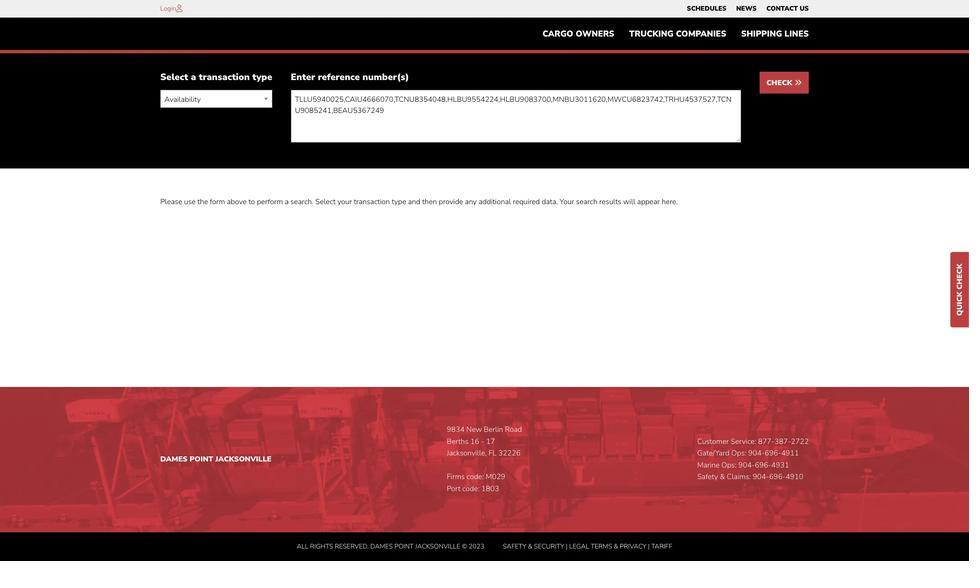 Task type: vqa. For each thing, say whether or not it's contained in the screenshot.
Terminal Info
no



Task type: describe. For each thing, give the bounding box(es) containing it.
search.
[[291, 197, 314, 207]]

user image
[[176, 5, 183, 12]]

us
[[800, 4, 809, 13]]

above
[[227, 197, 247, 207]]

1 horizontal spatial dames
[[371, 543, 393, 551]]

4910
[[786, 473, 804, 483]]

customer service: 877-387-2722 gate/yard ops: 904-696-4911 marine ops: 904-696-4931 safety & claims: 904-696-4910
[[698, 437, 809, 483]]

service:
[[731, 437, 757, 447]]

login link
[[160, 4, 176, 13]]

1 vertical spatial 904-
[[739, 461, 755, 471]]

rights
[[310, 543, 333, 551]]

0 vertical spatial 696-
[[765, 449, 782, 459]]

road
[[505, 425, 522, 435]]

quick check
[[955, 264, 966, 316]]

387-
[[775, 437, 792, 447]]

search
[[576, 197, 598, 207]]

fl
[[489, 449, 497, 459]]

customer
[[698, 437, 729, 447]]

17
[[486, 437, 495, 447]]

any
[[465, 197, 477, 207]]

1 | from the left
[[566, 543, 568, 551]]

1 vertical spatial check
[[955, 264, 966, 290]]

0 vertical spatial point
[[190, 455, 213, 465]]

2722
[[792, 437, 809, 447]]

0 vertical spatial a
[[191, 71, 196, 84]]

16
[[471, 437, 480, 447]]

0 vertical spatial dames
[[160, 455, 188, 465]]

enter reference number(s)
[[291, 71, 409, 84]]

2023
[[469, 543, 485, 551]]

please
[[160, 197, 182, 207]]

quick check link
[[951, 252, 970, 328]]

results
[[600, 197, 622, 207]]

and
[[408, 197, 421, 207]]

check button
[[760, 72, 809, 94]]

32226
[[499, 449, 521, 459]]

4931
[[772, 461, 790, 471]]

0 horizontal spatial type
[[253, 71, 272, 84]]

0 vertical spatial ops:
[[732, 449, 747, 459]]

terms
[[591, 543, 613, 551]]

0 vertical spatial select
[[160, 71, 188, 84]]

port
[[447, 484, 461, 495]]

1 horizontal spatial select
[[316, 197, 336, 207]]

1 vertical spatial safety
[[503, 543, 527, 551]]

check inside button
[[767, 78, 795, 88]]

please use the form above to perform a search. select your transaction type and then provide any additional required data. your search results will appear here.
[[160, 197, 678, 207]]

0 vertical spatial 904-
[[749, 449, 765, 459]]

1 horizontal spatial jacksonville
[[415, 543, 461, 551]]

marine
[[698, 461, 720, 471]]

appear
[[638, 197, 660, 207]]

lines
[[785, 28, 809, 39]]

all
[[297, 543, 309, 551]]

news link
[[737, 2, 757, 15]]

menu bar containing schedules
[[682, 2, 814, 15]]

9834 new berlin road berths 16 - 17 jacksonville, fl 32226
[[447, 425, 522, 459]]

cargo owners link
[[535, 25, 622, 43]]

safety & security link
[[503, 543, 565, 551]]

trucking
[[630, 28, 674, 39]]

2 vertical spatial 696-
[[770, 473, 786, 483]]

1 vertical spatial a
[[285, 197, 289, 207]]

m029
[[486, 473, 506, 483]]

claims:
[[727, 473, 751, 483]]

reserved.
[[335, 543, 369, 551]]

number(s)
[[363, 71, 409, 84]]

1 horizontal spatial transaction
[[354, 197, 390, 207]]

provide
[[439, 197, 463, 207]]

companies
[[676, 28, 727, 39]]

legal
[[570, 543, 590, 551]]

owners
[[576, 28, 615, 39]]

contact
[[767, 4, 798, 13]]

1 horizontal spatial &
[[614, 543, 619, 551]]

schedules link
[[687, 2, 727, 15]]

tariff link
[[652, 543, 673, 551]]

jacksonville,
[[447, 449, 487, 459]]

select a transaction type
[[160, 71, 272, 84]]

tariff
[[652, 543, 673, 551]]

gate/yard
[[698, 449, 730, 459]]

cargo
[[543, 28, 574, 39]]

news
[[737, 4, 757, 13]]



Task type: locate. For each thing, give the bounding box(es) containing it.
legal terms & privacy link
[[570, 543, 647, 551]]

additional
[[479, 197, 511, 207]]

& left claims:
[[720, 473, 725, 483]]

0 horizontal spatial |
[[566, 543, 568, 551]]

0 horizontal spatial &
[[528, 543, 533, 551]]

1 horizontal spatial safety
[[698, 473, 719, 483]]

footer containing 9834 new berlin road
[[0, 388, 970, 562]]

dames
[[160, 455, 188, 465], [371, 543, 393, 551]]

security
[[534, 543, 565, 551]]

& left security
[[528, 543, 533, 551]]

safety inside customer service: 877-387-2722 gate/yard ops: 904-696-4911 marine ops: 904-696-4931 safety & claims: 904-696-4910
[[698, 473, 719, 483]]

a
[[191, 71, 196, 84], [285, 197, 289, 207]]

0 vertical spatial transaction
[[199, 71, 250, 84]]

ops:
[[732, 449, 747, 459], [722, 461, 737, 471]]

angle double right image
[[795, 79, 802, 86]]

&
[[720, 473, 725, 483], [528, 543, 533, 551], [614, 543, 619, 551]]

menu bar containing cargo owners
[[535, 25, 817, 43]]

login
[[160, 4, 176, 13]]

1803
[[482, 484, 500, 495]]

type left the and
[[392, 197, 406, 207]]

1 vertical spatial menu bar
[[535, 25, 817, 43]]

0 horizontal spatial check
[[767, 78, 795, 88]]

ops: down service:
[[732, 449, 747, 459]]

firms code:  m029 port code:  1803
[[447, 473, 506, 495]]

1 vertical spatial code:
[[463, 484, 480, 495]]

0 vertical spatial menu bar
[[682, 2, 814, 15]]

1 horizontal spatial a
[[285, 197, 289, 207]]

to
[[249, 197, 255, 207]]

firms
[[447, 473, 465, 483]]

1 vertical spatial ops:
[[722, 461, 737, 471]]

berths
[[447, 437, 469, 447]]

0 horizontal spatial jacksonville
[[216, 455, 272, 465]]

point
[[190, 455, 213, 465], [395, 543, 414, 551]]

2 | from the left
[[648, 543, 650, 551]]

1 horizontal spatial check
[[955, 264, 966, 290]]

enter
[[291, 71, 315, 84]]

code: right port
[[463, 484, 480, 495]]

dames point jacksonville
[[160, 455, 272, 465]]

904- right claims:
[[753, 473, 770, 483]]

| left tariff
[[648, 543, 650, 551]]

0 horizontal spatial transaction
[[199, 71, 250, 84]]

the
[[198, 197, 208, 207]]

check
[[767, 78, 795, 88], [955, 264, 966, 290]]

footer
[[0, 388, 970, 562]]

data.
[[542, 197, 558, 207]]

all rights reserved. dames point jacksonville © 2023
[[297, 543, 485, 551]]

ops: up claims:
[[722, 461, 737, 471]]

-
[[481, 437, 485, 447]]

1 vertical spatial point
[[395, 543, 414, 551]]

safety
[[698, 473, 719, 483], [503, 543, 527, 551]]

1 vertical spatial type
[[392, 197, 406, 207]]

696-
[[765, 449, 782, 459], [755, 461, 772, 471], [770, 473, 786, 483]]

safety & security | legal terms & privacy | tariff
[[503, 543, 673, 551]]

will
[[624, 197, 636, 207]]

use
[[184, 197, 196, 207]]

0 vertical spatial safety
[[698, 473, 719, 483]]

required
[[513, 197, 540, 207]]

0 horizontal spatial dames
[[160, 455, 188, 465]]

transaction
[[199, 71, 250, 84], [354, 197, 390, 207]]

2 horizontal spatial &
[[720, 473, 725, 483]]

new
[[467, 425, 482, 435]]

cargo owners
[[543, 28, 615, 39]]

1 horizontal spatial |
[[648, 543, 650, 551]]

shipping lines
[[742, 28, 809, 39]]

9834
[[447, 425, 465, 435]]

then
[[422, 197, 437, 207]]

shipping lines link
[[734, 25, 817, 43]]

1 horizontal spatial type
[[392, 197, 406, 207]]

0 vertical spatial jacksonville
[[216, 455, 272, 465]]

©
[[462, 543, 467, 551]]

contact us
[[767, 4, 809, 13]]

1 vertical spatial transaction
[[354, 197, 390, 207]]

privacy
[[620, 543, 647, 551]]

your
[[338, 197, 352, 207]]

0 horizontal spatial point
[[190, 455, 213, 465]]

877-
[[759, 437, 775, 447]]

form
[[210, 197, 225, 207]]

1 vertical spatial dames
[[371, 543, 393, 551]]

trucking companies
[[630, 28, 727, 39]]

menu bar
[[682, 2, 814, 15], [535, 25, 817, 43]]

code: up 1803
[[467, 473, 484, 483]]

your
[[560, 197, 575, 207]]

1 horizontal spatial point
[[395, 543, 414, 551]]

0 vertical spatial type
[[253, 71, 272, 84]]

|
[[566, 543, 568, 551], [648, 543, 650, 551]]

0 vertical spatial check
[[767, 78, 795, 88]]

trucking companies link
[[622, 25, 734, 43]]

1 vertical spatial select
[[316, 197, 336, 207]]

0 horizontal spatial a
[[191, 71, 196, 84]]

type
[[253, 71, 272, 84], [392, 197, 406, 207]]

quick
[[955, 292, 966, 316]]

0 horizontal spatial select
[[160, 71, 188, 84]]

shipping
[[742, 28, 783, 39]]

0 horizontal spatial safety
[[503, 543, 527, 551]]

safety down 'marine'
[[698, 473, 719, 483]]

1 vertical spatial jacksonville
[[415, 543, 461, 551]]

perform
[[257, 197, 283, 207]]

904- down 877-
[[749, 449, 765, 459]]

select
[[160, 71, 188, 84], [316, 197, 336, 207]]

Enter reference number(s) text field
[[291, 90, 741, 143]]

2 vertical spatial 904-
[[753, 473, 770, 483]]

& right terms
[[614, 543, 619, 551]]

& inside customer service: 877-387-2722 gate/yard ops: 904-696-4911 marine ops: 904-696-4931 safety & claims: 904-696-4910
[[720, 473, 725, 483]]

schedules
[[687, 4, 727, 13]]

here.
[[662, 197, 678, 207]]

code:
[[467, 473, 484, 483], [463, 484, 480, 495]]

menu bar down schedules link
[[535, 25, 817, 43]]

type left enter
[[253, 71, 272, 84]]

904-
[[749, 449, 765, 459], [739, 461, 755, 471], [753, 473, 770, 483]]

4911
[[782, 449, 799, 459]]

menu bar up the shipping
[[682, 2, 814, 15]]

0 vertical spatial code:
[[467, 473, 484, 483]]

berlin
[[484, 425, 503, 435]]

1 vertical spatial 696-
[[755, 461, 772, 471]]

904- up claims:
[[739, 461, 755, 471]]

reference
[[318, 71, 360, 84]]

safety left security
[[503, 543, 527, 551]]

| left legal
[[566, 543, 568, 551]]

contact us link
[[767, 2, 809, 15]]



